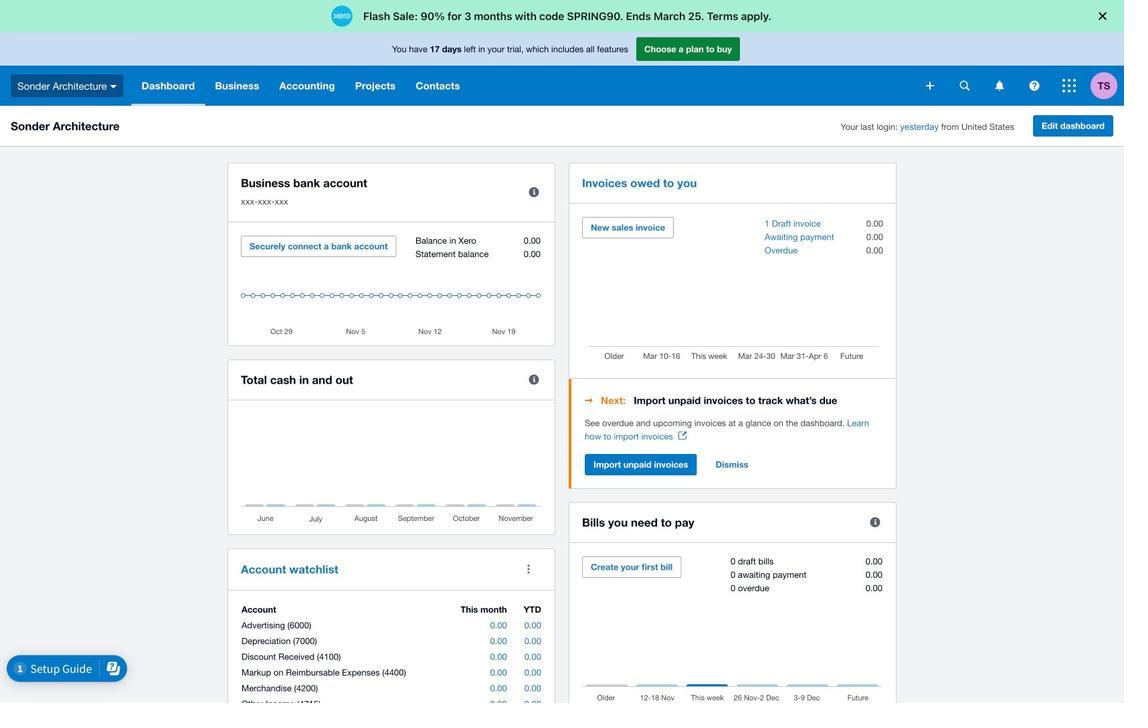 Task type: locate. For each thing, give the bounding box(es) containing it.
2 horizontal spatial svg image
[[1063, 79, 1077, 92]]

empty state widget for the total cash in and out feature, displaying a column graph summarising bank transaction data as total money in versus total money out across all connected bank accounts, enabling a visual comparison of the two amounts. image
[[241, 414, 542, 524]]

panel body document
[[585, 416, 884, 443], [585, 416, 884, 443]]

0 horizontal spatial svg image
[[110, 85, 117, 88]]

accounts watchlist options image
[[516, 556, 542, 583]]

0 horizontal spatial svg image
[[996, 81, 1005, 91]]

svg image
[[961, 81, 971, 91], [927, 82, 935, 90], [110, 85, 117, 88]]

dialog
[[0, 0, 1125, 32]]

2 horizontal spatial svg image
[[961, 81, 971, 91]]

svg image
[[1063, 79, 1077, 92], [996, 81, 1005, 91], [1030, 81, 1040, 91]]

banner
[[0, 32, 1125, 106]]

heading
[[585, 392, 884, 408]]



Task type: describe. For each thing, give the bounding box(es) containing it.
empty state bank feed widget with a tooltip explaining the feature. includes a 'securely connect a bank account' button and a data-less flat line graph marking four weekly dates, indicating future account balance tracking. image
[[241, 236, 542, 335]]

opens in a new tab image
[[679, 432, 687, 440]]

empty state of the bills widget with a 'create your first bill' button and an unpopulated column graph. image
[[583, 556, 884, 703]]

1 horizontal spatial svg image
[[1030, 81, 1040, 91]]

1 horizontal spatial svg image
[[927, 82, 935, 90]]



Task type: vqa. For each thing, say whether or not it's contained in the screenshot.
EMPTY STATE OF THE BILLS WIDGET WITH A 'CREATE YOUR FIRST BILL' BUTTON AND AN UNPOPULATED COLUMN GRAPH. image
yes



